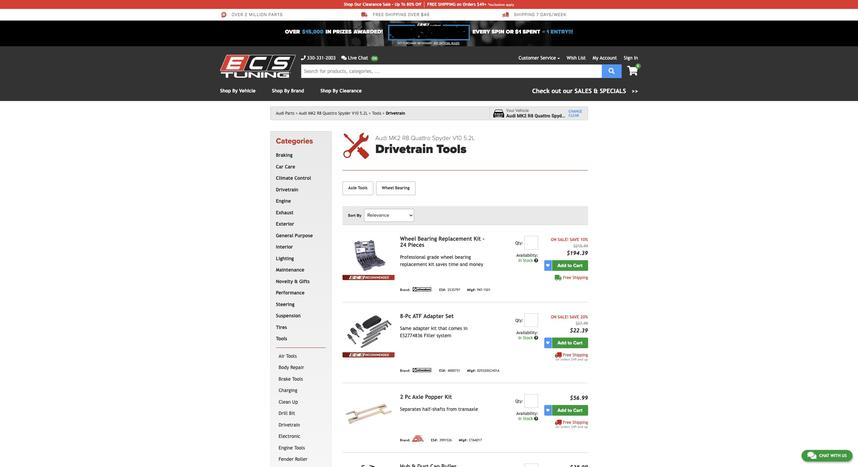 Task type: locate. For each thing, give the bounding box(es) containing it.
$49
[[421, 12, 430, 18], [571, 358, 577, 361], [571, 425, 577, 429]]

mfg#: left the 029320sch01a
[[467, 369, 476, 373]]

2 question circle image from the top
[[534, 336, 538, 340]]

in left prizes
[[326, 28, 331, 35]]

& right sales
[[594, 87, 598, 95]]

qty:
[[515, 241, 523, 246], [515, 318, 523, 323], [515, 399, 523, 404]]

ecs tuning recommends this product. image for 8-pc atf adapter set
[[342, 352, 395, 358]]

1 horizontal spatial clearance
[[363, 2, 382, 7]]

None number field
[[525, 236, 538, 250], [525, 313, 538, 327], [525, 394, 538, 408], [525, 464, 538, 467], [525, 236, 538, 250], [525, 313, 538, 327], [525, 394, 538, 408], [525, 464, 538, 467]]

1 horizontal spatial up
[[395, 2, 400, 7]]

sale! inside on sale!                         save 10% $215.99 $194.39
[[558, 237, 569, 242]]

2 vertical spatial brand:
[[400, 439, 410, 442]]

1 vertical spatial stock
[[523, 336, 533, 340]]

electronic
[[279, 434, 300, 439]]

by down ecs tuning image
[[232, 88, 238, 94]]

r8
[[317, 111, 321, 116], [528, 113, 533, 119], [402, 134, 409, 142]]

on for $194.39
[[551, 237, 557, 242]]

performance
[[276, 290, 305, 296]]

steering
[[276, 302, 295, 307]]

add to wish list image
[[546, 264, 550, 267], [546, 341, 550, 345], [546, 409, 550, 412]]

2 add to cart button from the top
[[552, 338, 588, 348]]

save left 20%
[[570, 315, 579, 320]]

es#3991526 - cta4017 - 2 pc axle popper kit - separates half-shafts from transaxle - cta tools - audi bmw volkswagen mercedes benz mini porsche image
[[342, 394, 395, 433]]

replacement
[[400, 262, 427, 267]]

schwaben - corporate logo image up 2 pc axle popper kit
[[412, 368, 432, 372]]

ecs tuning recommends this product. image for wheel bearing replacement kit - 24 pieces
[[342, 275, 395, 280]]

2 to from the top
[[568, 340, 572, 346]]

shipping down $194.39
[[573, 275, 588, 280]]

2 brand: from the top
[[400, 369, 410, 373]]

cart down $56.99
[[573, 408, 583, 413]]

general purpose link
[[275, 230, 324, 242]]

add to cart button for $194.39
[[552, 260, 588, 271]]

0 vertical spatial add
[[558, 263, 566, 268]]

orders
[[463, 2, 476, 7]]

clearance right 'our'
[[363, 2, 382, 7]]

1 vertical spatial -
[[483, 236, 485, 242]]

brand: left cta tools - corporate logo
[[400, 439, 410, 442]]

0 vertical spatial engine
[[276, 198, 291, 204]]

my
[[593, 55, 599, 61]]

and inside professional grade wheel bearing replacement kit saves time and money
[[460, 262, 468, 267]]

pc
[[405, 313, 411, 320], [405, 394, 411, 400]]

2 vertical spatial qty:
[[515, 399, 523, 404]]

3 add from the top
[[558, 408, 566, 413]]

add to cart button down $22.39
[[552, 338, 588, 348]]

1 horizontal spatial mk2
[[389, 134, 401, 142]]

exhaust
[[276, 210, 294, 215]]

live chat link
[[341, 54, 378, 62]]

over
[[408, 12, 420, 18]]

shop for shop by brand
[[272, 88, 283, 94]]

1 save from the top
[[570, 237, 579, 242]]

kit up from
[[445, 394, 452, 400]]

save inside on sale!                         save 10% $215.99 $194.39
[[570, 237, 579, 242]]

- for kit
[[483, 236, 485, 242]]

audi mk2 r8 quattro spyder v10 5.2l drivetrain tools
[[375, 134, 475, 157]]

1 horizontal spatial chat
[[819, 454, 829, 458]]

1 sale! from the top
[[558, 237, 569, 242]]

1 in stock from the top
[[518, 258, 534, 263]]

1 add to wish list image from the top
[[546, 264, 550, 267]]

0 horizontal spatial wheel
[[382, 186, 394, 190]]

save up $215.99
[[570, 237, 579, 242]]

audi for audi mk2 r8 quattro spyder v10 5.2l drivetrain tools
[[375, 134, 387, 142]]

0 vertical spatial chat
[[358, 55, 368, 61]]

clearance for our
[[363, 2, 382, 7]]

save inside the on sale!                         save 20% $27.99 $22.39
[[570, 315, 579, 320]]

to up free shipping
[[568, 263, 572, 268]]

account
[[600, 55, 617, 61]]

0 vertical spatial in stock
[[518, 258, 534, 263]]

to for $22.39
[[568, 340, 572, 346]]

1 stock from the top
[[523, 258, 533, 263]]

0 vertical spatial free shipping on orders $49 and up
[[556, 353, 588, 361]]

brand:
[[400, 288, 410, 292], [400, 369, 410, 373], [400, 439, 410, 442]]

kit up filler
[[431, 326, 437, 331]]

1 vertical spatial add
[[558, 340, 566, 346]]

axle up separates
[[412, 394, 424, 400]]

& inside novelty & gifts link
[[294, 279, 298, 284]]

question circle image for $194.39
[[534, 259, 538, 263]]

every spin or $1 spent = 1 entry!!!
[[473, 28, 573, 35]]

=
[[542, 28, 545, 35]]

add to cart up free shipping
[[558, 263, 583, 268]]

care
[[285, 164, 295, 169]]

clearance for by
[[340, 88, 362, 94]]

20%
[[580, 315, 588, 320]]

029320sch01a
[[477, 369, 500, 373]]

climate control
[[276, 175, 311, 181]]

2 vertical spatial stock
[[523, 416, 533, 421]]

1 vertical spatial question circle image
[[534, 336, 538, 340]]

1
[[547, 28, 549, 35]]

2 add to cart from the top
[[558, 340, 583, 346]]

- right sale
[[392, 2, 394, 7]]

shop for shop by clearance
[[320, 88, 331, 94]]

free shipping on orders $49 and up down $22.39
[[556, 353, 588, 361]]

audi for audi parts
[[276, 111, 284, 116]]

wheel right the axle tools
[[382, 186, 394, 190]]

sale! up $194.39
[[558, 237, 569, 242]]

mfg#: for 8-pc atf adapter set
[[467, 369, 476, 373]]

1 vertical spatial vehicle
[[516, 108, 529, 113]]

2 availability: from the top
[[516, 330, 538, 335]]

0 vertical spatial sale!
[[558, 237, 569, 242]]

v10 inside "your vehicle audi mk2 r8 quattro spyder v10 5.2l"
[[567, 113, 576, 119]]

sale! left 20%
[[558, 315, 569, 320]]

bit
[[289, 411, 295, 416]]

spyder for audi mk2 r8 quattro spyder v10 5.2l drivetrain tools
[[432, 134, 451, 142]]

1 horizontal spatial over
[[285, 28, 300, 35]]

wheel bearing link
[[376, 181, 415, 195]]

3 add to cart from the top
[[558, 408, 583, 413]]

1 vertical spatial brand:
[[400, 369, 410, 373]]

2 left million
[[245, 12, 248, 18]]

over
[[232, 12, 243, 18], [285, 28, 300, 35]]

v10 for audi mk2 r8 quattro spyder v10 5.2l
[[352, 111, 359, 116]]

brand: up 2 pc axle popper kit
[[400, 369, 410, 373]]

0 vertical spatial es#:
[[439, 288, 446, 292]]

2 vertical spatial add to cart
[[558, 408, 583, 413]]

1 add to cart button from the top
[[552, 260, 588, 271]]

3 brand: from the top
[[400, 439, 410, 442]]

over $15,000 in prizes
[[285, 28, 352, 35]]

wheel inside wheel bearing replacement kit - 24 pieces
[[400, 236, 416, 242]]

1 vertical spatial availability:
[[516, 330, 538, 335]]

car
[[276, 164, 283, 169]]

by right sort
[[357, 213, 362, 218]]

331-
[[316, 55, 326, 61]]

cart for $22.39
[[573, 340, 583, 346]]

same
[[400, 326, 411, 331]]

1 vertical spatial mfg#:
[[467, 369, 476, 373]]

0 horizontal spatial v10
[[352, 111, 359, 116]]

change link
[[569, 109, 582, 113]]

axle
[[348, 186, 357, 190], [412, 394, 424, 400]]

1 horizontal spatial quattro
[[411, 134, 431, 142]]

see
[[434, 42, 438, 45]]

question circle image
[[534, 259, 538, 263], [534, 336, 538, 340]]

free shipping on orders $49 and up down $56.99
[[556, 420, 588, 429]]

engine for engine
[[276, 198, 291, 204]]

2 vertical spatial in stock
[[518, 416, 534, 421]]

10%
[[580, 237, 588, 242]]

shop by clearance
[[320, 88, 362, 94]]

r8 for audi mk2 r8 quattro spyder v10 5.2l
[[317, 111, 321, 116]]

add to wish list image for $22.39
[[546, 341, 550, 345]]

exterior link
[[275, 219, 324, 230]]

2 sale! from the top
[[558, 315, 569, 320]]

system
[[437, 333, 451, 338]]

2 up from the top
[[584, 425, 588, 429]]

clear
[[569, 113, 579, 117]]

1 vertical spatial schwaben - corporate logo image
[[412, 368, 432, 372]]

in for $56.99
[[518, 416, 522, 421]]

2 qty: from the top
[[515, 318, 523, 323]]

on inside on sale!                         save 10% $215.99 $194.39
[[551, 237, 557, 242]]

1 orders from the top
[[560, 358, 570, 361]]

1 availability: from the top
[[516, 253, 538, 258]]

es#2950819 - v216 - hub & dust cap puller - perfect for tight dust caps on wheel bearings. - vim tools - audi bmw volkswagen mercedes benz mini porsche image
[[342, 464, 395, 467]]

2 horizontal spatial v10
[[567, 113, 576, 119]]

axle tools link
[[342, 181, 373, 195]]

& for novelty
[[294, 279, 298, 284]]

0 vertical spatial up
[[584, 358, 588, 361]]

1 vertical spatial wheel
[[400, 236, 416, 242]]

0 horizontal spatial bearing
[[395, 186, 410, 190]]

add to cart button for $22.39
[[552, 338, 588, 348]]

$49 right over
[[421, 12, 430, 18]]

v10 inside the audi mk2 r8 quattro spyder v10 5.2l drivetrain tools
[[453, 134, 462, 142]]

add to cart for $22.39
[[558, 340, 583, 346]]

clearance up audi mk2 r8 quattro spyder v10 5.2l link
[[340, 88, 362, 94]]

drivetrain inside the audi mk2 r8 quattro spyder v10 5.2l drivetrain tools
[[375, 142, 433, 157]]

1 horizontal spatial in
[[464, 326, 468, 331]]

2 vertical spatial availability:
[[516, 411, 538, 416]]

0 horizontal spatial r8
[[317, 111, 321, 116]]

engine up fender
[[279, 445, 293, 451]]

- up money at right
[[483, 236, 485, 242]]

$215.99
[[574, 244, 588, 249]]

1 vertical spatial save
[[570, 315, 579, 320]]

0 link
[[622, 63, 641, 76]]

1 vertical spatial sale!
[[558, 315, 569, 320]]

1 free shipping on orders $49 and up from the top
[[556, 353, 588, 361]]

0 vertical spatial brand:
[[400, 288, 410, 292]]

- for sale
[[392, 2, 394, 7]]

and down the bearing
[[460, 262, 468, 267]]

kit inside professional grade wheel bearing replacement kit saves time and money
[[429, 262, 434, 267]]

cart for $194.39
[[573, 263, 583, 268]]

chat with us
[[819, 454, 847, 458]]

sort by
[[348, 213, 362, 218]]

days/week
[[540, 12, 567, 18]]

by up audi mk2 r8 quattro spyder v10 5.2l link
[[333, 88, 338, 94]]

1 up from the top
[[584, 358, 588, 361]]

schwaben - corporate logo image down replacement
[[412, 287, 432, 291]]

sale! for $22.39
[[558, 315, 569, 320]]

5.2l inside the audi mk2 r8 quattro spyder v10 5.2l drivetrain tools
[[464, 134, 475, 142]]

cart down $22.39
[[573, 340, 583, 346]]

0 vertical spatial over
[[232, 12, 243, 18]]

& left 'gifts'
[[294, 279, 298, 284]]

drill bit link
[[277, 408, 324, 420]]

cart down $194.39
[[573, 263, 583, 268]]

on left 10%
[[551, 237, 557, 242]]

80%
[[407, 2, 414, 7]]

schwaben - corporate logo image for pc
[[412, 368, 432, 372]]

parts
[[285, 111, 294, 116]]

live
[[348, 55, 357, 61]]

engine up the exhaust at top left
[[276, 198, 291, 204]]

1 vertical spatial engine
[[279, 445, 293, 451]]

2 vertical spatial es#:
[[431, 439, 438, 442]]

in right the comes
[[464, 326, 468, 331]]

million
[[249, 12, 267, 18]]

comments image
[[807, 451, 817, 460]]

wheel bearing
[[382, 186, 410, 190]]

*exclusions apply link
[[488, 2, 514, 7]]

1 horizontal spatial &
[[594, 87, 598, 95]]

0 horizontal spatial quattro
[[323, 111, 337, 116]]

on inside the on sale!                         save 20% $27.99 $22.39
[[551, 315, 557, 320]]

2 add from the top
[[558, 340, 566, 346]]

mfg#: left pat-
[[467, 288, 476, 292]]

bearing inside wheel bearing replacement kit - 24 pieces
[[418, 236, 437, 242]]

7
[[536, 12, 539, 18]]

drill
[[279, 411, 288, 416]]

2535797
[[448, 288, 460, 292]]

kit down grade
[[429, 262, 434, 267]]

shop by brand
[[272, 88, 304, 94]]

1 horizontal spatial tools link
[[372, 111, 385, 116]]

0 vertical spatial $49
[[421, 12, 430, 18]]

0 vertical spatial kit
[[474, 236, 481, 242]]

0 vertical spatial ecs tuning recommends this product. image
[[342, 275, 395, 280]]

$49 down $22.39
[[571, 358, 577, 361]]

wheel for wheel bearing
[[382, 186, 394, 190]]

tools link
[[372, 111, 385, 116], [275, 333, 324, 345]]

engine inside tools subcategories element
[[279, 445, 293, 451]]

on
[[457, 2, 462, 7], [556, 358, 559, 361], [556, 425, 559, 429]]

orders down $56.99
[[560, 425, 570, 429]]

3 in stock from the top
[[518, 416, 534, 421]]

audi inside the audi mk2 r8 quattro spyder v10 5.2l drivetrain tools
[[375, 134, 387, 142]]

0 vertical spatial vehicle
[[239, 88, 256, 94]]

es#: 3991526
[[431, 439, 452, 442]]

1 vertical spatial to
[[568, 340, 572, 346]]

to down $56.99
[[568, 408, 572, 413]]

brand: up the 8-
[[400, 288, 410, 292]]

pc for 8-
[[405, 313, 411, 320]]

1 horizontal spatial r8
[[402, 134, 409, 142]]

adapter
[[424, 313, 444, 320]]

shop for shop our clearance sale - up to 80% off
[[344, 2, 353, 7]]

1 horizontal spatial vehicle
[[516, 108, 529, 113]]

add to cart down $22.39
[[558, 340, 583, 346]]

time
[[449, 262, 458, 267]]

vehicle down ecs tuning image
[[239, 88, 256, 94]]

1 horizontal spatial bearing
[[418, 236, 437, 242]]

kit right replacement
[[474, 236, 481, 242]]

1 vertical spatial up
[[584, 425, 588, 429]]

1 vertical spatial drivetrain link
[[277, 420, 324, 431]]

free ship ping on orders $49+ *exclusions apply
[[427, 2, 514, 7]]

drivetrain link down the bit
[[277, 420, 324, 431]]

cta tools - corporate logo image
[[412, 436, 424, 442]]

up down $56.99
[[584, 425, 588, 429]]

1 vertical spatial kit
[[431, 326, 437, 331]]

on left 20%
[[551, 315, 557, 320]]

r8 inside the audi mk2 r8 quattro spyder v10 5.2l drivetrain tools
[[402, 134, 409, 142]]

by left brand
[[284, 88, 290, 94]]

over left million
[[232, 12, 243, 18]]

0 horizontal spatial -
[[392, 2, 394, 7]]

ecs tuning 'spin to win' contest logo image
[[388, 23, 470, 40]]

2 vertical spatial to
[[568, 408, 572, 413]]

pc up separates
[[405, 394, 411, 400]]

drivetrain link down control
[[275, 184, 324, 196]]

save for $22.39
[[570, 315, 579, 320]]

sale! inside the on sale!                         save 20% $27.99 $22.39
[[558, 315, 569, 320]]

2 cart from the top
[[573, 340, 583, 346]]

1 vertical spatial $49
[[571, 358, 577, 361]]

to
[[568, 263, 572, 268], [568, 340, 572, 346], [568, 408, 572, 413]]

0 horizontal spatial &
[[294, 279, 298, 284]]

2 save from the top
[[570, 315, 579, 320]]

general
[[276, 233, 293, 238]]

tires
[[276, 325, 287, 330]]

shop our clearance sale - up to 80% off link
[[344, 1, 425, 8]]

0 vertical spatial wheel
[[382, 186, 394, 190]]

2 on from the top
[[551, 315, 557, 320]]

0 vertical spatial schwaben - corporate logo image
[[412, 287, 432, 291]]

clearance
[[363, 2, 382, 7], [340, 88, 362, 94]]

1 schwaben - corporate logo image from the top
[[412, 287, 432, 291]]

kit
[[429, 262, 434, 267], [431, 326, 437, 331]]

2 add to wish list image from the top
[[546, 341, 550, 345]]

and down $56.99
[[578, 425, 583, 429]]

1 to from the top
[[568, 263, 572, 268]]

1 qty: from the top
[[515, 241, 523, 246]]

1 vertical spatial free shipping on orders $49 and up
[[556, 420, 588, 429]]

1 add from the top
[[558, 263, 566, 268]]

0 vertical spatial up
[[395, 2, 400, 7]]

1 vertical spatial on
[[551, 315, 557, 320]]

1 ecs tuning recommends this product. image from the top
[[342, 275, 395, 280]]

2 stock from the top
[[523, 336, 533, 340]]

- inside wheel bearing replacement kit - 24 pieces
[[483, 236, 485, 242]]

clearance inside shop our clearance sale - up to 80% off link
[[363, 2, 382, 7]]

add to cart for $194.39
[[558, 263, 583, 268]]

shop by vehicle
[[220, 88, 256, 94]]

5.2l for audi mk2 r8 quattro spyder v10 5.2l
[[360, 111, 368, 116]]

add to cart button up free shipping
[[552, 260, 588, 271]]

1 horizontal spatial axle
[[412, 394, 424, 400]]

schwaben - corporate logo image
[[412, 287, 432, 291], [412, 368, 432, 372]]

1 vertical spatial cart
[[573, 340, 583, 346]]

2 up separates
[[400, 394, 403, 400]]

2 horizontal spatial spyder
[[551, 113, 566, 119]]

es#: left 3991526
[[431, 439, 438, 442]]

specials
[[600, 87, 626, 95]]

1 vertical spatial bearing
[[418, 236, 437, 242]]

free down shop our clearance sale - up to 80% off
[[373, 12, 384, 18]]

up right clean
[[292, 399, 298, 405]]

stock for $22.39
[[523, 336, 533, 340]]

brand: for 2 pc axle popper kit
[[400, 439, 410, 442]]

0 horizontal spatial axle
[[348, 186, 357, 190]]

0 vertical spatial question circle image
[[534, 259, 538, 263]]

separates half-shafts from transaxle
[[400, 407, 478, 412]]

chat right live
[[358, 55, 368, 61]]

exhaust link
[[275, 207, 324, 219]]

spyder
[[338, 111, 351, 116], [551, 113, 566, 119], [432, 134, 451, 142]]

axle up sort
[[348, 186, 357, 190]]

1 add to cart from the top
[[558, 263, 583, 268]]

free down $194.39
[[563, 275, 571, 280]]

spyder inside the audi mk2 r8 quattro spyder v10 5.2l drivetrain tools
[[432, 134, 451, 142]]

over for over 2 million parts
[[232, 12, 243, 18]]

pc left atf
[[405, 313, 411, 320]]

brand: for 8-pc atf adapter set
[[400, 369, 410, 373]]

3 to from the top
[[568, 408, 572, 413]]

shipping left 7
[[514, 12, 535, 18]]

2 ecs tuning recommends this product. image from the top
[[342, 352, 395, 358]]

es#4000731 - 029320sch01a - 8-pc atf adapter set  - same adapter kit that comes in es2774836 filler system - schwaben - audi bmw volkswagen mercedes benz mini porsche image
[[342, 313, 395, 352]]

3 qty: from the top
[[515, 399, 523, 404]]

drivetrain inside tools subcategories element
[[279, 422, 300, 428]]

es#: for replacement
[[439, 288, 446, 292]]

shipping down $22.39
[[573, 353, 588, 358]]

0 vertical spatial availability:
[[516, 253, 538, 258]]

0 vertical spatial 2
[[245, 12, 248, 18]]

wheel up professional
[[400, 236, 416, 242]]

2 horizontal spatial r8
[[528, 113, 533, 119]]

mk2 inside the audi mk2 r8 quattro spyder v10 5.2l drivetrain tools
[[389, 134, 401, 142]]

& inside sales & specials link
[[594, 87, 598, 95]]

ecs tuning recommends this product. image
[[342, 275, 395, 280], [342, 352, 395, 358]]

roller
[[295, 457, 308, 462]]

in stock for $22.39
[[518, 336, 534, 340]]

1 vertical spatial over
[[285, 28, 300, 35]]

2 schwaben - corporate logo image from the top
[[412, 368, 432, 372]]

up down $22.39
[[584, 358, 588, 361]]

set
[[446, 313, 454, 320]]

0 vertical spatial tools link
[[372, 111, 385, 116]]

2 vertical spatial mfg#:
[[459, 439, 468, 442]]

mfg#: left cta4017
[[459, 439, 468, 442]]

and down $22.39
[[578, 358, 583, 361]]

2 horizontal spatial mk2
[[517, 113, 527, 119]]

ecs tuning image
[[220, 55, 295, 78]]

0 vertical spatial qty:
[[515, 241, 523, 246]]

es#2535797 - pat-1501 - wheel bearing replacement kit - 24 pieces - professional grade wheel bearing replacement kit saves time and money - schwaben - audi volkswagen porsche image
[[342, 236, 395, 275]]

availability: for $194.39
[[516, 253, 538, 258]]

orders down $22.39
[[560, 358, 570, 361]]

in stock for $194.39
[[518, 258, 534, 263]]

qty: for on sale!                         save 20%
[[515, 318, 523, 323]]

0 vertical spatial -
[[392, 2, 394, 7]]

1 brand: from the top
[[400, 288, 410, 292]]

-
[[392, 2, 394, 7], [483, 236, 485, 242]]

over left $15,000
[[285, 28, 300, 35]]

and
[[460, 262, 468, 267], [578, 358, 583, 361], [578, 425, 583, 429]]

2003
[[326, 55, 336, 61]]

es#: left 4000731
[[439, 369, 446, 373]]

to for $194.39
[[568, 263, 572, 268]]

0 vertical spatial bearing
[[395, 186, 410, 190]]

0 vertical spatial stock
[[523, 258, 533, 263]]

add to cart down $56.99
[[558, 408, 583, 413]]

vehicle right your
[[516, 108, 529, 113]]

bearing for wheel bearing
[[395, 186, 410, 190]]

by
[[232, 88, 238, 94], [284, 88, 290, 94], [333, 88, 338, 94], [357, 213, 362, 218]]

$49 down $56.99
[[571, 425, 577, 429]]

change clear
[[569, 109, 582, 117]]

1 cart from the top
[[573, 263, 583, 268]]

shopping cart image
[[627, 66, 638, 76]]

es#: left 2535797
[[439, 288, 446, 292]]

brake tools link
[[277, 374, 324, 385]]

2 in stock from the top
[[518, 336, 534, 340]]

0 vertical spatial mfg#:
[[467, 288, 476, 292]]

0 horizontal spatial up
[[292, 399, 298, 405]]

0 horizontal spatial 5.2l
[[360, 111, 368, 116]]

quattro inside the audi mk2 r8 quattro spyder v10 5.2l drivetrain tools
[[411, 134, 431, 142]]

necessary.
[[417, 42, 433, 45]]

0 horizontal spatial chat
[[358, 55, 368, 61]]

1 on from the top
[[551, 237, 557, 242]]

chat left the with in the right bottom of the page
[[819, 454, 829, 458]]

1 vertical spatial tools link
[[275, 333, 324, 345]]

1 horizontal spatial -
[[483, 236, 485, 242]]

1 vertical spatial qty:
[[515, 318, 523, 323]]

1 vertical spatial add to cart button
[[552, 338, 588, 348]]

1 vertical spatial clearance
[[340, 88, 362, 94]]

r8 inside "your vehicle audi mk2 r8 quattro spyder v10 5.2l"
[[528, 113, 533, 119]]

sign in link
[[624, 55, 638, 61]]

chat with us link
[[802, 450, 853, 462]]

2 vertical spatial and
[[578, 425, 583, 429]]

0 vertical spatial to
[[568, 263, 572, 268]]

list
[[578, 55, 586, 61]]

to down $22.39
[[568, 340, 572, 346]]

vehicle inside "your vehicle audi mk2 r8 quattro spyder v10 5.2l"
[[516, 108, 529, 113]]

add to cart button down $56.99
[[552, 405, 588, 416]]

2 pc axle popper kit
[[400, 394, 452, 400]]

up left to
[[395, 2, 400, 7]]

1 vertical spatial add to cart
[[558, 340, 583, 346]]

1 question circle image from the top
[[534, 259, 538, 263]]



Task type: describe. For each thing, give the bounding box(es) containing it.
every
[[473, 28, 490, 35]]

3991526
[[439, 439, 452, 442]]

v10 for audi mk2 r8 quattro spyder v10 5.2l drivetrain tools
[[453, 134, 462, 142]]

free shipping over $49 link
[[361, 12, 430, 18]]

$22.39
[[570, 327, 588, 334]]

Search text field
[[301, 64, 602, 78]]

qty: for $56.99
[[515, 399, 523, 404]]

$1
[[515, 28, 521, 35]]

interior link
[[275, 242, 324, 253]]

separates
[[400, 407, 421, 412]]

no purchase necessary. see official rules .
[[398, 42, 460, 45]]

sort
[[348, 213, 356, 218]]

1 vertical spatial chat
[[819, 454, 829, 458]]

shop by vehicle link
[[220, 88, 256, 94]]

phone image
[[301, 55, 306, 60]]

customer service button
[[519, 54, 560, 62]]

adapter
[[413, 326, 430, 331]]

parts
[[268, 12, 283, 18]]

tools inside the audi mk2 r8 quattro spyder v10 5.2l drivetrain tools
[[436, 142, 467, 157]]

1 vertical spatial 2
[[400, 394, 403, 400]]

sale! for $194.39
[[558, 237, 569, 242]]

brake
[[279, 376, 291, 382]]

mk2 for audi mk2 r8 quattro spyder v10 5.2l drivetrain tools
[[389, 134, 401, 142]]

in inside same adapter kit that comes in es2774836 filler system
[[464, 326, 468, 331]]

5.2l for audi mk2 r8 quattro spyder v10 5.2l drivetrain tools
[[464, 134, 475, 142]]

your
[[506, 108, 515, 113]]

maintenance
[[276, 267, 304, 273]]

ping
[[447, 2, 456, 7]]

wheel bearing replacement kit - 24 pieces link
[[400, 236, 485, 248]]

interior
[[276, 244, 293, 250]]

mfg#: cta4017
[[459, 439, 482, 442]]

es#: 4000731
[[439, 369, 460, 373]]

3 cart from the top
[[573, 408, 583, 413]]

qty: for on sale!                         save 10%
[[515, 241, 523, 246]]

same adapter kit that comes in es2774836 filler system
[[400, 326, 468, 338]]

shipping 7 days/week
[[514, 12, 567, 18]]

free shipping
[[563, 275, 588, 280]]

wheel for wheel bearing replacement kit - 24 pieces
[[400, 236, 416, 242]]

es#: for atf
[[439, 369, 446, 373]]

in for on sale!                         save 10%
[[518, 258, 522, 263]]

shipping down $56.99
[[573, 420, 588, 425]]

brand: for wheel bearing replacement kit - 24 pieces
[[400, 288, 410, 292]]

electronic link
[[277, 431, 324, 443]]

ship
[[438, 2, 447, 7]]

over for over $15,000 in prizes
[[285, 28, 300, 35]]

by for clearance
[[333, 88, 338, 94]]

us
[[842, 454, 847, 458]]

5.2l inside "your vehicle audi mk2 r8 quattro spyder v10 5.2l"
[[577, 113, 586, 119]]

3 add to cart button from the top
[[552, 405, 588, 416]]

purchase
[[403, 42, 417, 45]]

free down $22.39
[[563, 353, 571, 358]]

category navigation element
[[270, 131, 331, 467]]

professional grade wheel bearing replacement kit saves time and money
[[400, 254, 483, 267]]

lighting
[[276, 256, 294, 261]]

wish list
[[567, 55, 586, 61]]

add for $194.39
[[558, 263, 566, 268]]

axle tools
[[348, 186, 368, 190]]

1 vertical spatial on
[[556, 358, 559, 361]]

to
[[401, 2, 405, 7]]

free down $56.99
[[563, 420, 571, 425]]

kit inside wheel bearing replacement kit - 24 pieces
[[474, 236, 481, 242]]

over 2 million parts
[[232, 12, 283, 18]]

charging
[[279, 388, 297, 393]]

bearing for wheel bearing replacement kit - 24 pieces
[[418, 236, 437, 242]]

add to wish list image for $194.39
[[546, 264, 550, 267]]

on for $22.39
[[551, 315, 557, 320]]

availability: for $22.39
[[516, 330, 538, 335]]

braking link
[[275, 150, 324, 161]]

clean up
[[279, 399, 298, 405]]

0 horizontal spatial vehicle
[[239, 88, 256, 94]]

quattro for audi mk2 r8 quattro spyder v10 5.2l
[[323, 111, 337, 116]]

that
[[438, 326, 447, 331]]

by for brand
[[284, 88, 290, 94]]

pc for 2
[[405, 394, 411, 400]]

mk2 for audi mk2 r8 quattro spyder v10 5.2l
[[308, 111, 316, 116]]

quattro inside "your vehicle audi mk2 r8 quattro spyder v10 5.2l"
[[535, 113, 550, 119]]

engine tools link
[[277, 443, 324, 454]]

3 stock from the top
[[523, 416, 533, 421]]

audi parts link
[[276, 111, 298, 116]]

0 vertical spatial on
[[457, 2, 462, 7]]

4000731
[[448, 369, 460, 373]]

es2774836
[[400, 333, 422, 338]]

mfg#: for 2 pc axle popper kit
[[459, 439, 468, 442]]

question circle image for $22.39
[[534, 336, 538, 340]]

suspension link
[[275, 310, 324, 322]]

search image
[[609, 68, 615, 74]]

0 horizontal spatial in
[[326, 28, 331, 35]]

3 add to wish list image from the top
[[546, 409, 550, 412]]

save for $194.39
[[570, 237, 579, 242]]

exterior
[[276, 221, 294, 227]]

2 orders from the top
[[560, 425, 570, 429]]

schwaben - corporate logo image for bearing
[[412, 287, 432, 291]]

2 pc axle popper kit link
[[400, 394, 452, 400]]

transaxle
[[458, 407, 478, 412]]

atf
[[413, 313, 422, 320]]

rules
[[451, 42, 459, 45]]

money
[[469, 262, 483, 267]]

3 availability: from the top
[[516, 411, 538, 416]]

prizes
[[333, 28, 352, 35]]

wish
[[567, 55, 577, 61]]

mk2 inside "your vehicle audi mk2 r8 quattro spyder v10 5.2l"
[[517, 113, 527, 119]]

add for $22.39
[[558, 340, 566, 346]]

see official rules link
[[434, 41, 459, 46]]

1 vertical spatial and
[[578, 358, 583, 361]]

stock for $194.39
[[523, 258, 533, 263]]

drill bit
[[279, 411, 295, 416]]

comments image
[[341, 55, 347, 60]]

spyder inside "your vehicle audi mk2 r8 quattro spyder v10 5.2l"
[[551, 113, 566, 119]]

$15,000
[[302, 28, 323, 35]]

0 horizontal spatial 2
[[245, 12, 248, 18]]

customer
[[519, 55, 539, 61]]

tools subcategories element
[[276, 348, 326, 467]]

by for vehicle
[[232, 88, 238, 94]]

*exclusions
[[488, 3, 505, 6]]

up inside tools subcategories element
[[292, 399, 298, 405]]

cta4017
[[469, 439, 482, 442]]

professional
[[400, 254, 426, 260]]

pat-
[[477, 288, 483, 292]]

audi inside "your vehicle audi mk2 r8 quattro spyder v10 5.2l"
[[506, 113, 516, 119]]

0 vertical spatial drivetrain link
[[275, 184, 324, 196]]

sales
[[575, 87, 592, 95]]

audi for audi mk2 r8 quattro spyder v10 5.2l
[[299, 111, 307, 116]]

wish list link
[[567, 55, 586, 61]]

shipping inside "link"
[[514, 12, 535, 18]]

grade
[[427, 254, 439, 260]]

spyder for audi mk2 r8 quattro spyder v10 5.2l
[[338, 111, 351, 116]]

from
[[447, 407, 457, 412]]

question circle image
[[534, 417, 538, 421]]

audi mk2 r8 quattro spyder v10 5.2l
[[299, 111, 368, 116]]

sale
[[383, 2, 391, 7]]

8-pc atf adapter set
[[400, 313, 454, 320]]

mfg#: for wheel bearing replacement kit - 24 pieces
[[467, 288, 476, 292]]

half-
[[422, 407, 432, 412]]

off
[[416, 2, 421, 7]]

engine for engine tools
[[279, 445, 293, 451]]

330-331-2003 link
[[301, 54, 336, 62]]

kit inside same adapter kit that comes in es2774836 filler system
[[431, 326, 437, 331]]

2 free shipping on orders $49 and up from the top
[[556, 420, 588, 429]]

in for on sale!                         save 20%
[[518, 336, 522, 340]]

air tools link
[[277, 351, 324, 362]]

.
[[459, 42, 460, 45]]

fender
[[279, 457, 294, 462]]

bearing
[[455, 254, 471, 260]]

$27.99
[[576, 321, 588, 326]]

shop for shop by vehicle
[[220, 88, 231, 94]]

0 horizontal spatial tools link
[[275, 333, 324, 345]]

2 vertical spatial on
[[556, 425, 559, 429]]

330-
[[307, 55, 316, 61]]

& for sales
[[594, 87, 598, 95]]

fender roller link
[[277, 454, 324, 465]]

live chat
[[348, 55, 368, 61]]

0 horizontal spatial kit
[[445, 394, 452, 400]]

2 vertical spatial $49
[[571, 425, 577, 429]]

free
[[427, 2, 437, 7]]

sign in
[[624, 55, 638, 61]]

body repair
[[279, 365, 304, 370]]

es#: for axle
[[431, 439, 438, 442]]

shop by brand link
[[272, 88, 304, 94]]

quattro for audi mk2 r8 quattro spyder v10 5.2l drivetrain tools
[[411, 134, 431, 142]]

r8 for audi mk2 r8 quattro spyder v10 5.2l drivetrain tools
[[402, 134, 409, 142]]

$56.99
[[570, 395, 588, 401]]



Task type: vqa. For each thing, say whether or not it's contained in the screenshot.
Add to the bottom
yes



